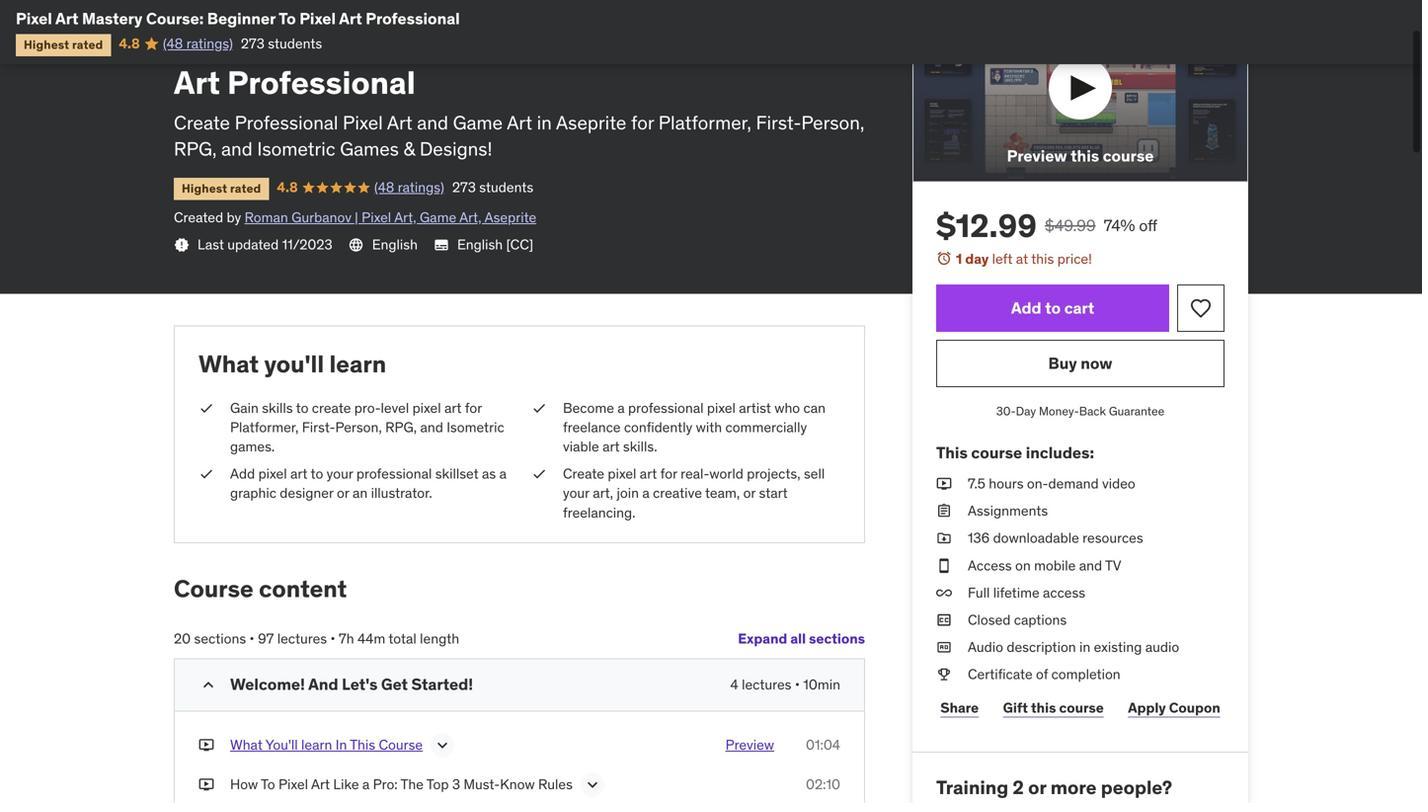 Task type: vqa. For each thing, say whether or not it's contained in the screenshot.
left person,
yes



Task type: describe. For each thing, give the bounding box(es) containing it.
1 horizontal spatial •
[[330, 630, 336, 647]]

of
[[1036, 665, 1048, 683]]

1 horizontal spatial (48
[[374, 178, 394, 196]]

small image
[[199, 675, 218, 695]]

course for preview this course
[[1103, 145, 1154, 166]]

to for pixel art mastery course: beginner to pixel art professional
[[279, 8, 296, 29]]

1 horizontal spatial students
[[479, 178, 534, 196]]

person, inside gain skills to create pro-level pixel art for platformer, first-person, rpg, and isometric games.
[[335, 418, 382, 436]]

length
[[420, 630, 459, 647]]

pixel inside become a professional pixel artist who can freelance confidently with commercially viable art skills.
[[707, 399, 736, 417]]

money-
[[1039, 404, 1079, 419]]

gain
[[230, 399, 259, 417]]

let's
[[342, 674, 378, 695]]

0 horizontal spatial course
[[174, 574, 254, 603]]

projects,
[[747, 465, 801, 483]]

0 vertical spatial highest rated
[[24, 37, 103, 52]]

|
[[355, 208, 358, 226]]

xsmall image for audio description in existing audio
[[936, 638, 952, 657]]

0 vertical spatial 273 students
[[241, 34, 322, 52]]

pixel inside add pixel art to your professional skillset as a graphic designer or an illustrator.
[[258, 465, 287, 483]]

and up designs!
[[417, 110, 448, 134]]

and
[[308, 674, 338, 695]]

add for add to cart
[[1011, 298, 1042, 318]]

buy now button
[[936, 340, 1225, 387]]

$49.99
[[1045, 215, 1096, 236]]

aseprite inside pixel art mastery course: beginner to pixel art professional create professional pixel art and game art in aseprite for platformer, first-person, rpg, and isometric games & designs!
[[556, 110, 627, 134]]

can
[[804, 399, 826, 417]]

to for pixel art mastery course: beginner to pixel art professional create professional pixel art and game art in aseprite for platformer, first-person, rpg, and isometric games & designs!
[[700, 25, 734, 64]]

or inside add pixel art to your professional skillset as a graphic designer or an illustrator.
[[337, 484, 349, 502]]

beginner for pixel art mastery course: beginner to pixel art professional create professional pixel art and game art in aseprite for platformer, first-person, rpg, and isometric games & designs!
[[557, 25, 694, 64]]

captions
[[1014, 611, 1067, 629]]

2 art, from the left
[[460, 208, 482, 226]]

pixel art mastery course: beginner to pixel art professional create professional pixel art and game art in aseprite for platformer, first-person, rpg, and isometric games & designs!
[[174, 25, 865, 160]]

gift this course
[[1003, 699, 1104, 717]]

and up by
[[221, 137, 253, 160]]

10min
[[804, 676, 841, 694]]

pixel inside gain skills to create pro-level pixel art for platformer, first-person, rpg, and isometric games.
[[412, 399, 441, 417]]

97
[[258, 630, 274, 647]]

closed captions
[[968, 611, 1067, 629]]

training
[[936, 775, 1009, 799]]

gift
[[1003, 699, 1028, 717]]

freelance
[[563, 418, 621, 436]]

create inside create pixel art for real-world projects, sell your art, join a creative team, or start freelancing.
[[563, 465, 605, 483]]

2 horizontal spatial or
[[1028, 775, 1047, 799]]

xsmall image for become
[[531, 398, 547, 418]]

1 day left at this price!
[[956, 250, 1092, 268]]

&
[[404, 137, 415, 160]]

1 vertical spatial aseprite
[[485, 208, 537, 226]]

know
[[500, 776, 535, 793]]

pixel inside create pixel art for real-world projects, sell your art, join a creative team, or start freelancing.
[[608, 465, 637, 483]]

you'll
[[264, 349, 324, 379]]

1 vertical spatial course
[[971, 442, 1023, 463]]

1 vertical spatial this
[[1032, 250, 1054, 268]]

artist
[[739, 399, 771, 417]]

pixel art mastery course: beginner to pixel art professional
[[16, 8, 460, 29]]

4 lectures • 10min
[[730, 676, 841, 694]]

course: for pixel art mastery course: beginner to pixel art professional create professional pixel art and game art in aseprite for platformer, first-person, rpg, and isometric games & designs!
[[434, 25, 550, 64]]

7h 44m
[[339, 630, 386, 647]]

02:10
[[806, 776, 841, 793]]

xsmall image for access on mobile and tv
[[936, 556, 952, 575]]

add to cart button
[[936, 285, 1170, 332]]

1 horizontal spatial ratings)
[[398, 178, 444, 196]]

must-
[[464, 776, 500, 793]]

course inside button
[[379, 736, 423, 754]]

by
[[227, 208, 241, 226]]

full lifetime access
[[968, 584, 1086, 601]]

to inside button
[[1045, 298, 1061, 318]]

1 horizontal spatial (48 ratings)
[[374, 178, 444, 196]]

create inside pixel art mastery course: beginner to pixel art professional create professional pixel art and game art in aseprite for platformer, first-person, rpg, and isometric games & designs!
[[174, 110, 230, 134]]

how
[[230, 776, 258, 793]]

your inside add pixel art to your professional skillset as a graphic designer or an illustrator.
[[327, 465, 353, 483]]

a inside add pixel art to your professional skillset as a graphic designer or an illustrator.
[[499, 465, 507, 483]]

learn for you'll
[[329, 349, 386, 379]]

0 horizontal spatial to
[[261, 776, 275, 793]]

xsmall image for 136 downloadable resources
[[936, 529, 952, 548]]

share button
[[936, 688, 983, 728]]

designs!
[[420, 137, 493, 160]]

illustrator.
[[371, 484, 432, 502]]

course content
[[174, 574, 347, 603]]

description
[[1007, 638, 1076, 656]]

completion
[[1052, 665, 1121, 683]]

alarm image
[[936, 250, 952, 266]]

on
[[1015, 556, 1031, 574]]

1 horizontal spatial lectures
[[742, 676, 792, 694]]

mobile
[[1034, 556, 1076, 574]]

30-
[[996, 404, 1016, 419]]

resources
[[1083, 529, 1144, 547]]

learn for you'll
[[301, 736, 332, 754]]

become a professional pixel artist who can freelance confidently with commercially viable art skills.
[[563, 399, 826, 455]]

people?
[[1101, 775, 1173, 799]]

xsmall image down small icon
[[199, 736, 214, 755]]

start
[[759, 484, 788, 502]]

xsmall image for certificate of completion
[[936, 665, 952, 684]]

rpg, inside pixel art mastery course: beginner to pixel art professional create professional pixel art and game art in aseprite for platformer, first-person, rpg, and isometric games & designs!
[[174, 137, 217, 160]]

what you'll learn
[[199, 349, 386, 379]]

a inside create pixel art for real-world projects, sell your art, join a creative team, or start freelancing.
[[642, 484, 650, 502]]

apply coupon button
[[1124, 688, 1225, 728]]

get
[[381, 674, 408, 695]]

like
[[333, 776, 359, 793]]

art inside become a professional pixel artist who can freelance confidently with commercially viable art skills.
[[603, 438, 620, 455]]

freelancing.
[[563, 504, 636, 521]]

art inside gain skills to create pro-level pixel art for platformer, first-person, rpg, and isometric games.
[[445, 399, 462, 417]]

you'll
[[265, 736, 298, 754]]

skills
[[262, 399, 293, 417]]

0 horizontal spatial lectures
[[277, 630, 327, 647]]

first- inside gain skills to create pro-level pixel art for platformer, first-person, rpg, and isometric games.
[[302, 418, 335, 436]]

back
[[1079, 404, 1106, 419]]

what for what you'll learn
[[199, 349, 259, 379]]

art inside create pixel art for real-world projects, sell your art, join a creative team, or start freelancing.
[[640, 465, 657, 483]]

audio description in existing audio
[[968, 638, 1180, 656]]

welcome!
[[230, 674, 305, 695]]

xsmall image for create
[[531, 464, 547, 484]]

english [cc]
[[457, 236, 534, 253]]

create
[[312, 399, 351, 417]]

preview this course button
[[913, 0, 1249, 182]]

xsmall image for closed captions
[[936, 610, 952, 630]]

apply
[[1128, 699, 1166, 717]]

or inside create pixel art for real-world projects, sell your art, join a creative team, or start freelancing.
[[743, 484, 756, 502]]

expand
[[738, 630, 787, 647]]

1 vertical spatial highest
[[182, 181, 227, 196]]

1 vertical spatial 4.8
[[277, 178, 298, 196]]

platformer, inside gain skills to create pro-level pixel art for platformer, first-person, rpg, and isometric games.
[[230, 418, 299, 436]]

roman
[[245, 208, 288, 226]]

includes:
[[1026, 442, 1094, 463]]

and inside gain skills to create pro-level pixel art for platformer, first-person, rpg, and isometric games.
[[420, 418, 443, 436]]

apply coupon
[[1128, 699, 1221, 717]]

2
[[1013, 775, 1024, 799]]

xsmall image for last
[[174, 237, 190, 253]]

professional inside add pixel art to your professional skillset as a graphic designer or an illustrator.
[[357, 465, 432, 483]]

closed captions image
[[434, 237, 449, 253]]

become
[[563, 399, 614, 417]]

off
[[1139, 215, 1158, 236]]

0 horizontal spatial students
[[268, 34, 322, 52]]

downloadable
[[993, 529, 1079, 547]]

day
[[1016, 404, 1036, 419]]

1 vertical spatial highest rated
[[182, 181, 261, 196]]

01:04
[[806, 736, 841, 754]]

coupon
[[1169, 699, 1221, 717]]

platformer, inside pixel art mastery course: beginner to pixel art professional create professional pixel art and game art in aseprite for platformer, first-person, rpg, and isometric games & designs!
[[659, 110, 752, 134]]

this for preview
[[1071, 145, 1100, 166]]

to inside add pixel art to your professional skillset as a graphic designer or an illustrator.
[[311, 465, 323, 483]]

skillset
[[435, 465, 479, 483]]

0 vertical spatial (48
[[163, 34, 183, 52]]

mastery for pixel art mastery course: beginner to pixel art professional create professional pixel art and game art in aseprite for platformer, first-person, rpg, and isometric games & designs!
[[306, 25, 427, 64]]

0 horizontal spatial ratings)
[[186, 34, 233, 52]]

assignments
[[968, 502, 1048, 520]]

designer
[[280, 484, 334, 502]]

add pixel art to your professional skillset as a graphic designer or an illustrator.
[[230, 465, 507, 502]]

price!
[[1058, 250, 1092, 268]]

sell
[[804, 465, 825, 483]]

2 sections from the left
[[194, 630, 246, 647]]

roman gurbanov | pixel art, game art, aseprite link
[[245, 208, 537, 226]]

game inside pixel art mastery course: beginner to pixel art professional create professional pixel art and game art in aseprite for platformer, first-person, rpg, and isometric games & designs!
[[453, 110, 503, 134]]

show lecture description image for 02:10
[[583, 775, 602, 795]]

first- inside pixel art mastery course: beginner to pixel art professional create professional pixel art and game art in aseprite for platformer, first-person, rpg, and isometric games & designs!
[[756, 110, 801, 134]]

1 horizontal spatial 273 students
[[452, 178, 534, 196]]



Task type: locate. For each thing, give the bounding box(es) containing it.
access
[[1043, 584, 1086, 601]]

(48 ratings) down pixel art mastery course: beginner to pixel art professional
[[163, 34, 233, 52]]

0 horizontal spatial 4.8
[[119, 34, 140, 52]]

course down completion
[[1059, 699, 1104, 717]]

0 vertical spatial (48 ratings)
[[163, 34, 233, 52]]

$12.99 $49.99 74% off
[[936, 206, 1158, 245]]

0 horizontal spatial beginner
[[207, 8, 276, 29]]

0 horizontal spatial highest rated
[[24, 37, 103, 52]]

beginner inside pixel art mastery course: beginner to pixel art professional create professional pixel art and game art in aseprite for platformer, first-person, rpg, and isometric games & designs!
[[557, 25, 694, 64]]

0 vertical spatial first-
[[756, 110, 801, 134]]

in
[[336, 736, 347, 754]]

1 horizontal spatial your
[[563, 484, 590, 502]]

a inside become a professional pixel artist who can freelance confidently with commercially viable art skills.
[[618, 399, 625, 417]]

gain skills to create pro-level pixel art for platformer, first-person, rpg, and isometric games.
[[230, 399, 504, 455]]

0 horizontal spatial english
[[372, 236, 418, 253]]

(48 up roman gurbanov | pixel art, game art, aseprite link
[[374, 178, 394, 196]]

ratings) down &
[[398, 178, 444, 196]]

0 horizontal spatial your
[[327, 465, 353, 483]]

1 horizontal spatial for
[[631, 110, 654, 134]]

art
[[55, 8, 79, 29], [339, 8, 362, 29], [253, 25, 299, 64], [174, 63, 220, 102], [387, 110, 413, 134], [507, 110, 532, 134], [311, 776, 330, 793]]

course
[[174, 574, 254, 603], [379, 736, 423, 754]]

learn inside button
[[301, 736, 332, 754]]

20
[[174, 630, 191, 647]]

xsmall image for 7.5 hours on-demand video
[[936, 474, 952, 494]]

add inside add pixel art to your professional skillset as a graphic designer or an illustrator.
[[230, 465, 255, 483]]

1 vertical spatial create
[[563, 465, 605, 483]]

and up skillset in the bottom of the page
[[420, 418, 443, 436]]

0 horizontal spatial first-
[[302, 418, 335, 436]]

for
[[631, 110, 654, 134], [465, 399, 482, 417], [660, 465, 677, 483]]

add to cart
[[1011, 298, 1095, 318]]

as
[[482, 465, 496, 483]]

art up designer
[[290, 465, 308, 483]]

0 vertical spatial what
[[199, 349, 259, 379]]

$12.99
[[936, 206, 1037, 245]]

0 horizontal spatial platformer,
[[230, 418, 299, 436]]

course up hours
[[971, 442, 1023, 463]]

2 vertical spatial professional
[[235, 110, 338, 134]]

a right as
[[499, 465, 507, 483]]

2 vertical spatial to
[[311, 465, 323, 483]]

gift this course link
[[999, 688, 1108, 728]]

xsmall image left 7.5
[[936, 474, 952, 494]]

to inside gain skills to create pro-level pixel art for platformer, first-person, rpg, and isometric games.
[[296, 399, 309, 417]]

day
[[965, 250, 989, 268]]

preview for preview
[[726, 736, 774, 754]]

welcome! and let's get started!
[[230, 674, 473, 695]]

last
[[198, 236, 224, 253]]

0 horizontal spatial rpg,
[[174, 137, 217, 160]]

art down the skills.
[[640, 465, 657, 483]]

0 horizontal spatial (48 ratings)
[[163, 34, 233, 52]]

who
[[775, 399, 800, 417]]

preview
[[1007, 145, 1067, 166], [726, 736, 774, 754]]

your left art,
[[563, 484, 590, 502]]

ratings) down pixel art mastery course: beginner to pixel art professional
[[186, 34, 233, 52]]

add up graphic
[[230, 465, 255, 483]]

started!
[[411, 674, 473, 695]]

to left cart
[[1045, 298, 1061, 318]]

or right the 2
[[1028, 775, 1047, 799]]

• left 7h 44m on the left of the page
[[330, 630, 336, 647]]

world
[[710, 465, 744, 483]]

xsmall image left gain
[[199, 398, 214, 418]]

show lecture description image up top
[[433, 736, 453, 755]]

0 horizontal spatial person,
[[335, 418, 382, 436]]

0 vertical spatial add
[[1011, 298, 1042, 318]]

english for english
[[372, 236, 418, 253]]

0 vertical spatial game
[[453, 110, 503, 134]]

0 vertical spatial 273
[[241, 34, 265, 52]]

20 sections • 97 lectures • 7h 44m total length
[[174, 630, 459, 647]]

expand all sections
[[738, 630, 865, 647]]

existing
[[1094, 638, 1142, 656]]

136
[[968, 529, 990, 547]]

professional for pixel art mastery course: beginner to pixel art professional create professional pixel art and game art in aseprite for platformer, first-person, rpg, and isometric games & designs!
[[227, 63, 416, 102]]

273 students down designs!
[[452, 178, 534, 196]]

professional
[[366, 8, 460, 29], [227, 63, 416, 102], [235, 110, 338, 134]]

0 horizontal spatial (48
[[163, 34, 183, 52]]

xsmall image
[[199, 398, 214, 418], [936, 474, 952, 494], [936, 501, 952, 521], [936, 529, 952, 548], [936, 556, 952, 575], [936, 610, 952, 630], [936, 638, 952, 657], [936, 665, 952, 684], [199, 736, 214, 755]]

graphic
[[230, 484, 277, 502]]

more
[[1051, 775, 1097, 799]]

1 vertical spatial for
[[465, 399, 482, 417]]

preview up the $12.99 $49.99 74% off
[[1007, 145, 1067, 166]]

1 vertical spatial game
[[420, 208, 457, 226]]

certificate of completion
[[968, 665, 1121, 683]]

game up designs!
[[453, 110, 503, 134]]

1 vertical spatial 273 students
[[452, 178, 534, 196]]

what for what you'll learn in this course
[[230, 736, 263, 754]]

0 vertical spatial your
[[327, 465, 353, 483]]

this right at in the top of the page
[[1032, 250, 1054, 268]]

course inside button
[[1103, 145, 1154, 166]]

show lecture description image
[[433, 736, 453, 755], [583, 775, 602, 795]]

rpg, down level at the left of page
[[385, 418, 417, 436]]

for inside create pixel art for real-world projects, sell your art, join a creative team, or start freelancing.
[[660, 465, 677, 483]]

created by roman gurbanov | pixel art, game art, aseprite
[[174, 208, 537, 226]]

0 horizontal spatial show lecture description image
[[433, 736, 453, 755]]

xsmall image
[[174, 237, 190, 253], [531, 398, 547, 418], [199, 464, 214, 484], [531, 464, 547, 484], [936, 583, 952, 603], [199, 775, 214, 795]]

1 horizontal spatial isometric
[[447, 418, 504, 436]]

team,
[[705, 484, 740, 502]]

how to pixel art like a pro: the top 3 must-know rules
[[230, 776, 573, 793]]

this
[[936, 442, 968, 463], [350, 736, 375, 754]]

rules
[[538, 776, 573, 793]]

art,
[[394, 208, 416, 226], [460, 208, 482, 226]]

1 horizontal spatial this
[[936, 442, 968, 463]]

preview down 4
[[726, 736, 774, 754]]

this for gift
[[1031, 699, 1056, 717]]

content
[[259, 574, 347, 603]]

isometric inside gain skills to create pro-level pixel art for platformer, first-person, rpg, and isometric games.
[[447, 418, 504, 436]]

0 horizontal spatial •
[[249, 630, 255, 647]]

to up designer
[[311, 465, 323, 483]]

beginner for pixel art mastery course: beginner to pixel art professional
[[207, 8, 276, 29]]

aseprite
[[556, 110, 627, 134], [485, 208, 537, 226]]

pixel right level at the left of page
[[412, 399, 441, 417]]

xsmall image for full
[[936, 583, 952, 603]]

isometric up as
[[447, 418, 504, 436]]

game up "closed captions" image
[[420, 208, 457, 226]]

create pixel art for real-world projects, sell your art, join a creative team, or start freelancing.
[[563, 465, 825, 521]]

this course includes:
[[936, 442, 1094, 463]]

learn up pro-
[[329, 349, 386, 379]]

what inside button
[[230, 736, 263, 754]]

access on mobile and tv
[[968, 556, 1122, 574]]

0 vertical spatial in
[[537, 110, 552, 134]]

1 horizontal spatial course
[[379, 736, 423, 754]]

isometric up gurbanov
[[257, 137, 335, 160]]

a left pro:
[[362, 776, 370, 793]]

wishlist image
[[1189, 296, 1213, 320]]

sections inside dropdown button
[[809, 630, 865, 647]]

mastery inside pixel art mastery course: beginner to pixel art professional create professional pixel art and game art in aseprite for platformer, first-person, rpg, and isometric games & designs!
[[306, 25, 427, 64]]

0 horizontal spatial sections
[[194, 630, 246, 647]]

2 horizontal spatial to
[[1045, 298, 1061, 318]]

xsmall image left closed
[[936, 610, 952, 630]]

xsmall image for gain skills to create pro-level pixel art for platformer, first-person, rpg, and isometric games.
[[199, 398, 214, 418]]

this inside what you'll learn in this course button
[[350, 736, 375, 754]]

1 vertical spatial platformer,
[[230, 418, 299, 436]]

pixel up join
[[608, 465, 637, 483]]

art inside add pixel art to your professional skillset as a graphic designer or an illustrator.
[[290, 465, 308, 483]]

0 horizontal spatial in
[[537, 110, 552, 134]]

0 vertical spatial aseprite
[[556, 110, 627, 134]]

0 vertical spatial ratings)
[[186, 34, 233, 52]]

certificate
[[968, 665, 1033, 683]]

art, right | on the top of page
[[394, 208, 416, 226]]

pro:
[[373, 776, 398, 793]]

1 horizontal spatial first-
[[756, 110, 801, 134]]

• left 10min
[[795, 676, 800, 694]]

0 horizontal spatial mastery
[[82, 8, 143, 29]]

0 horizontal spatial for
[[465, 399, 482, 417]]

1 vertical spatial lectures
[[742, 676, 792, 694]]

professional for pixel art mastery course: beginner to pixel art professional
[[366, 8, 460, 29]]

rpg, inside gain skills to create pro-level pixel art for platformer, first-person, rpg, and isometric games.
[[385, 418, 417, 436]]

guarantee
[[1109, 404, 1165, 419]]

art, up english [cc]
[[460, 208, 482, 226]]

hours
[[989, 475, 1024, 492]]

students down pixel art mastery course: beginner to pixel art professional
[[268, 34, 322, 52]]

for inside gain skills to create pro-level pixel art for platformer, first-person, rpg, and isometric games.
[[465, 399, 482, 417]]

english for english [cc]
[[457, 236, 503, 253]]

xsmall image for add
[[199, 464, 214, 484]]

what you'll learn in this course button
[[230, 736, 423, 759]]

course up 74%
[[1103, 145, 1154, 166]]

preview for preview this course
[[1007, 145, 1067, 166]]

(48
[[163, 34, 183, 52], [374, 178, 394, 196]]

course up 20
[[174, 574, 254, 603]]

0 vertical spatial lectures
[[277, 630, 327, 647]]

2 horizontal spatial to
[[700, 25, 734, 64]]

show lecture description image for preview
[[433, 736, 453, 755]]

2 english from the left
[[457, 236, 503, 253]]

left
[[992, 250, 1013, 268]]

games
[[340, 137, 399, 160]]

0 vertical spatial to
[[1045, 298, 1061, 318]]

and
[[417, 110, 448, 134], [221, 137, 253, 160], [420, 418, 443, 436], [1079, 556, 1102, 574]]

(48 down pixel art mastery course: beginner to pixel art professional
[[163, 34, 183, 52]]

273 down pixel art mastery course: beginner to pixel art professional
[[241, 34, 265, 52]]

to
[[279, 8, 296, 29], [700, 25, 734, 64], [261, 776, 275, 793]]

art,
[[593, 484, 613, 502]]

4
[[730, 676, 739, 694]]

1 horizontal spatial course:
[[434, 25, 550, 64]]

0 vertical spatial rpg,
[[174, 137, 217, 160]]

xsmall image left access
[[936, 556, 952, 575]]

what you'll learn in this course
[[230, 736, 423, 754]]

1 vertical spatial isometric
[[447, 418, 504, 436]]

1 horizontal spatial to
[[311, 465, 323, 483]]

0 vertical spatial for
[[631, 110, 654, 134]]

1 horizontal spatial to
[[279, 8, 296, 29]]

an
[[353, 484, 368, 502]]

0 vertical spatial this
[[936, 442, 968, 463]]

a right join
[[642, 484, 650, 502]]

rpg, up created
[[174, 137, 217, 160]]

on-
[[1027, 475, 1049, 492]]

course up "how to pixel art like a pro: the top 3 must-know rules" on the bottom
[[379, 736, 423, 754]]

cart
[[1065, 298, 1095, 318]]

english
[[372, 236, 418, 253], [457, 236, 503, 253]]

english down roman gurbanov | pixel art, game art, aseprite link
[[372, 236, 418, 253]]

total
[[389, 630, 417, 647]]

0 vertical spatial highest
[[24, 37, 69, 52]]

1 horizontal spatial sections
[[809, 630, 865, 647]]

• for 20
[[249, 630, 255, 647]]

or left an
[[337, 484, 349, 502]]

(48 ratings)
[[163, 34, 233, 52], [374, 178, 444, 196]]

isometric inside pixel art mastery course: beginner to pixel art professional create professional pixel art and game art in aseprite for platformer, first-person, rpg, and isometric games & designs!
[[257, 137, 335, 160]]

or left start
[[743, 484, 756, 502]]

0 horizontal spatial art,
[[394, 208, 416, 226]]

1 horizontal spatial in
[[1080, 638, 1091, 656]]

art down 'freelance'
[[603, 438, 620, 455]]

and left tv
[[1079, 556, 1102, 574]]

course for gift this course
[[1059, 699, 1104, 717]]

this
[[1071, 145, 1100, 166], [1032, 250, 1054, 268], [1031, 699, 1056, 717]]

for inside pixel art mastery course: beginner to pixel art professional create professional pixel art and game art in aseprite for platformer, first-person, rpg, and isometric games & designs!
[[631, 110, 654, 134]]

1 horizontal spatial 4.8
[[277, 178, 298, 196]]

sections right 20
[[194, 630, 246, 647]]

0 horizontal spatial create
[[174, 110, 230, 134]]

add inside button
[[1011, 298, 1042, 318]]

• left '97'
[[249, 630, 255, 647]]

mastery for pixel art mastery course: beginner to pixel art professional
[[82, 8, 143, 29]]

students up english [cc]
[[479, 178, 534, 196]]

this up $49.99
[[1071, 145, 1100, 166]]

1 sections from the left
[[809, 630, 865, 647]]

with
[[696, 418, 722, 436]]

this inside button
[[1071, 145, 1100, 166]]

1 horizontal spatial create
[[563, 465, 605, 483]]

3
[[452, 776, 460, 793]]

0 vertical spatial this
[[1071, 145, 1100, 166]]

1 horizontal spatial art,
[[460, 208, 482, 226]]

1 vertical spatial to
[[296, 399, 309, 417]]

full
[[968, 584, 990, 601]]

0 horizontal spatial aseprite
[[485, 208, 537, 226]]

0 horizontal spatial course:
[[146, 8, 204, 29]]

0 vertical spatial rated
[[72, 37, 103, 52]]

1 horizontal spatial professional
[[628, 399, 704, 417]]

xsmall image up share at bottom right
[[936, 665, 952, 684]]

gurbanov
[[292, 208, 351, 226]]

0 vertical spatial 4.8
[[119, 34, 140, 52]]

1 vertical spatial 273
[[452, 178, 476, 196]]

show lecture description image right rules at the bottom
[[583, 775, 602, 795]]

pixel up with
[[707, 399, 736, 417]]

• for 4
[[795, 676, 800, 694]]

273 down designs!
[[452, 178, 476, 196]]

0 horizontal spatial highest
[[24, 37, 69, 52]]

your inside create pixel art for real-world projects, sell your art, join a creative team, or start freelancing.
[[563, 484, 590, 502]]

this right gift
[[1031, 699, 1056, 717]]

highest
[[24, 37, 69, 52], [182, 181, 227, 196]]

lectures right 4
[[742, 676, 792, 694]]

0 vertical spatial professional
[[366, 8, 460, 29]]

join
[[617, 484, 639, 502]]

isometric
[[257, 137, 335, 160], [447, 418, 504, 436]]

create down viable
[[563, 465, 605, 483]]

pixel
[[412, 399, 441, 417], [707, 399, 736, 417], [258, 465, 287, 483], [608, 465, 637, 483]]

mastery
[[82, 8, 143, 29], [306, 25, 427, 64]]

273 students down pixel art mastery course: beginner to pixel art professional
[[241, 34, 322, 52]]

1 horizontal spatial aseprite
[[556, 110, 627, 134]]

xsmall image left audio
[[936, 638, 952, 657]]

to inside pixel art mastery course: beginner to pixel art professional create professional pixel art and game art in aseprite for platformer, first-person, rpg, and isometric games & designs!
[[700, 25, 734, 64]]

1 horizontal spatial show lecture description image
[[583, 775, 602, 795]]

what left you'll
[[230, 736, 263, 754]]

level
[[381, 399, 409, 417]]

0 vertical spatial platformer,
[[659, 110, 752, 134]]

access
[[968, 556, 1012, 574]]

in inside pixel art mastery course: beginner to pixel art professional create professional pixel art and game art in aseprite for platformer, first-person, rpg, and isometric games & designs!
[[537, 110, 552, 134]]

person, inside pixel art mastery course: beginner to pixel art professional create professional pixel art and game art in aseprite for platformer, first-person, rpg, and isometric games & designs!
[[801, 110, 865, 134]]

1 art, from the left
[[394, 208, 416, 226]]

1 horizontal spatial person,
[[801, 110, 865, 134]]

1 vertical spatial (48 ratings)
[[374, 178, 444, 196]]

1 vertical spatial show lecture description image
[[583, 775, 602, 795]]

learn left in
[[301, 736, 332, 754]]

1 vertical spatial rpg,
[[385, 418, 417, 436]]

lectures right '97'
[[277, 630, 327, 647]]

1 horizontal spatial rpg,
[[385, 418, 417, 436]]

professional inside become a professional pixel artist who can freelance confidently with commercially viable art skills.
[[628, 399, 704, 417]]

1 vertical spatial students
[[479, 178, 534, 196]]

lifetime
[[993, 584, 1040, 601]]

audio
[[968, 638, 1004, 656]]

buy now
[[1049, 353, 1113, 373]]

to
[[1045, 298, 1061, 318], [296, 399, 309, 417], [311, 465, 323, 483]]

viable
[[563, 438, 599, 455]]

1 horizontal spatial or
[[743, 484, 756, 502]]

pro-
[[354, 399, 381, 417]]

course: inside pixel art mastery course: beginner to pixel art professional create professional pixel art and game art in aseprite for platformer, first-person, rpg, and isometric games & designs!
[[434, 25, 550, 64]]

game
[[453, 110, 503, 134], [420, 208, 457, 226]]

xsmall image left 136
[[936, 529, 952, 548]]

1 english from the left
[[372, 236, 418, 253]]

professional up confidently
[[628, 399, 704, 417]]

0 horizontal spatial rated
[[72, 37, 103, 52]]

your up an
[[327, 465, 353, 483]]

pixel up graphic
[[258, 465, 287, 483]]

0 vertical spatial students
[[268, 34, 322, 52]]

add down 1 day left at this price!
[[1011, 298, 1042, 318]]

preview inside button
[[1007, 145, 1067, 166]]

add for add pixel art to your professional skillset as a graphic designer or an illustrator.
[[230, 465, 255, 483]]

(48 ratings) up roman gurbanov | pixel art, game art, aseprite link
[[374, 178, 444, 196]]

0 vertical spatial professional
[[628, 399, 704, 417]]

a right become at left
[[618, 399, 625, 417]]

course: for pixel art mastery course: beginner to pixel art professional
[[146, 8, 204, 29]]

1 horizontal spatial rated
[[230, 181, 261, 196]]

•
[[249, 630, 255, 647], [330, 630, 336, 647], [795, 676, 800, 694]]

art right level at the left of page
[[445, 399, 462, 417]]

xsmall image left assignments
[[936, 501, 952, 521]]

platformer,
[[659, 110, 752, 134], [230, 418, 299, 436]]

real-
[[681, 465, 710, 483]]

course language image
[[348, 237, 364, 253]]

0 vertical spatial course
[[1103, 145, 1154, 166]]

0 horizontal spatial 273
[[241, 34, 265, 52]]

1 vertical spatial learn
[[301, 736, 332, 754]]

to right skills
[[296, 399, 309, 417]]

english right "closed captions" image
[[457, 236, 503, 253]]

2 vertical spatial course
[[1059, 699, 1104, 717]]

1 horizontal spatial 273
[[452, 178, 476, 196]]

what up gain
[[199, 349, 259, 379]]

1 horizontal spatial highest rated
[[182, 181, 261, 196]]

xsmall image for assignments
[[936, 501, 952, 521]]

sections right all at the right bottom of the page
[[809, 630, 865, 647]]

professional up illustrator.
[[357, 465, 432, 483]]

2 vertical spatial this
[[1031, 699, 1056, 717]]

1 vertical spatial (48
[[374, 178, 394, 196]]

create up created
[[174, 110, 230, 134]]



